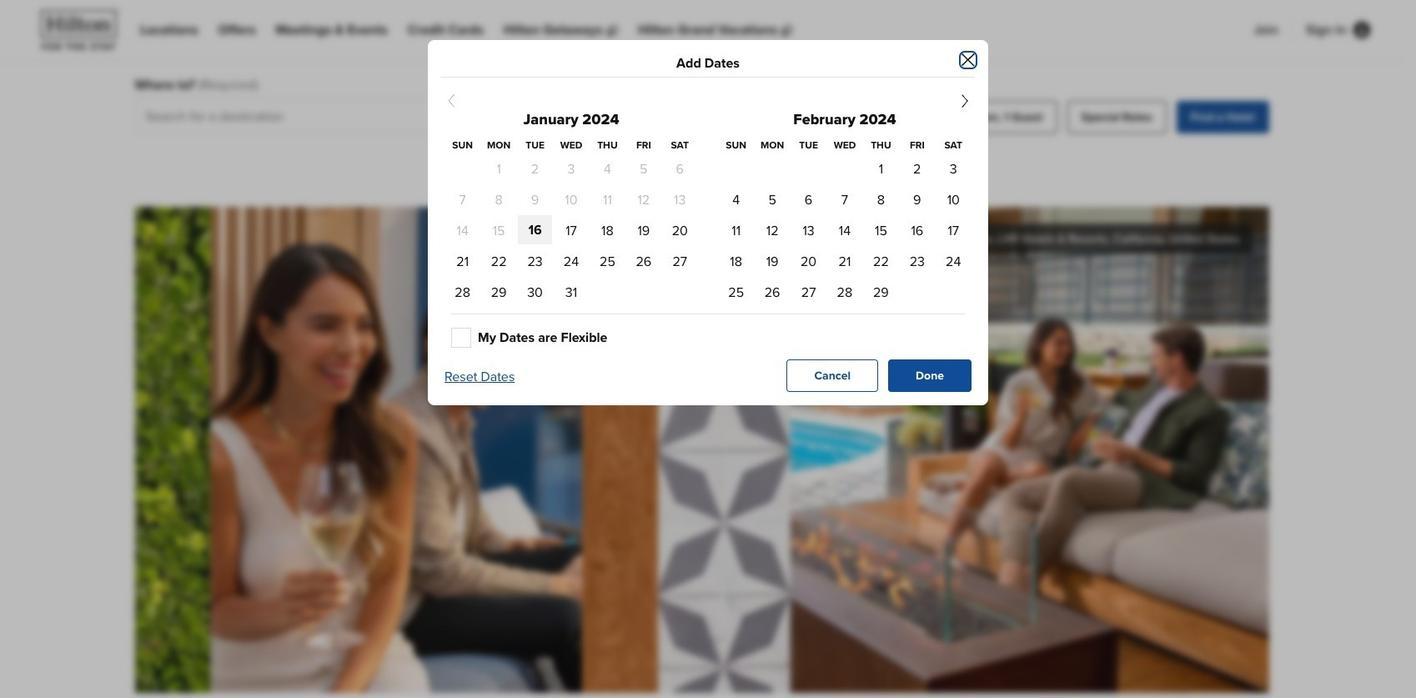 Task type: locate. For each thing, give the bounding box(es) containing it.
add dates element
[[455, 57, 962, 70]]

1 grid from the left
[[445, 138, 698, 307]]

2 grid from the left
[[718, 138, 972, 307]]

grid
[[445, 138, 698, 307], [718, 138, 972, 307]]

couple enjoy drinks outby pool image
[[135, 207, 1269, 693]]

add dates dialog
[[428, 40, 988, 405]]

none checkbox inside add dates dialog
[[451, 328, 471, 348]]

0 horizontal spatial grid
[[445, 138, 698, 307]]

None checkbox
[[451, 328, 471, 348]]

hilton for the stay image
[[33, 7, 127, 53]]

1 horizontal spatial grid
[[718, 138, 972, 307]]



Task type: vqa. For each thing, say whether or not it's contained in the screenshot.
rightmost $140 Image
no



